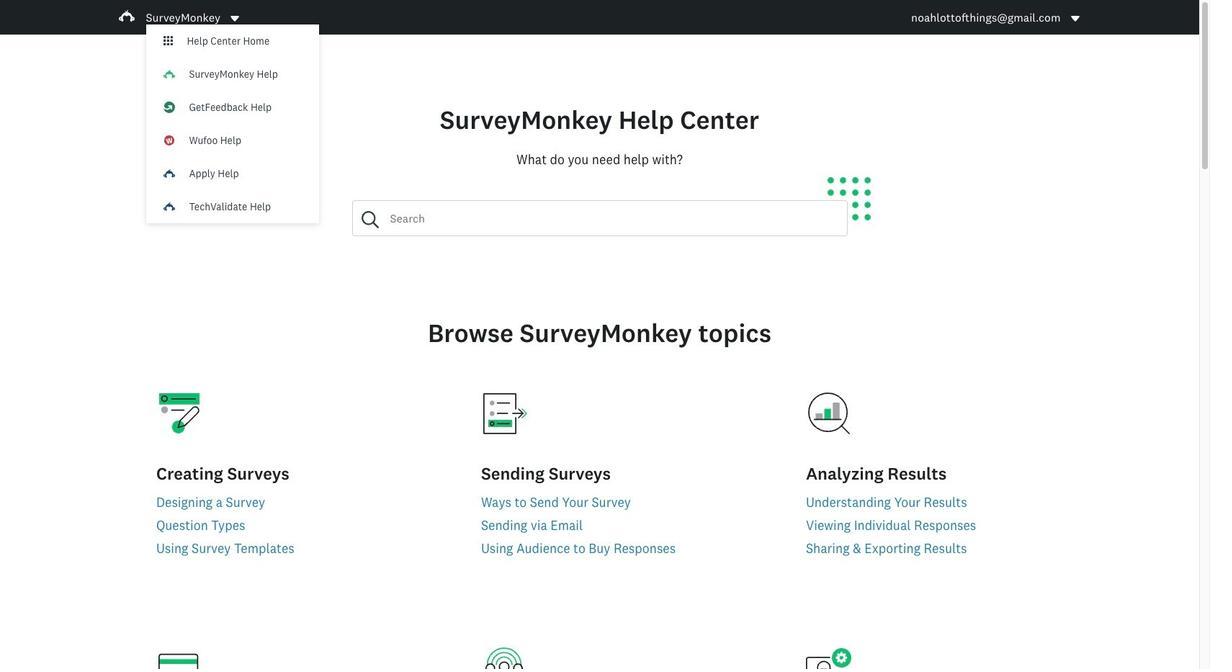 Task type: locate. For each thing, give the bounding box(es) containing it.
help center home image
[[163, 36, 173, 45], [163, 36, 173, 45]]

open image
[[229, 13, 241, 24], [1070, 13, 1082, 24], [231, 15, 239, 21]]

search image
[[361, 211, 379, 228]]



Task type: vqa. For each thing, say whether or not it's contained in the screenshot.
Search text box
yes



Task type: describe. For each thing, give the bounding box(es) containing it.
search image
[[361, 211, 379, 228]]

Search text field
[[379, 201, 847, 236]]

open image
[[1071, 15, 1080, 21]]



